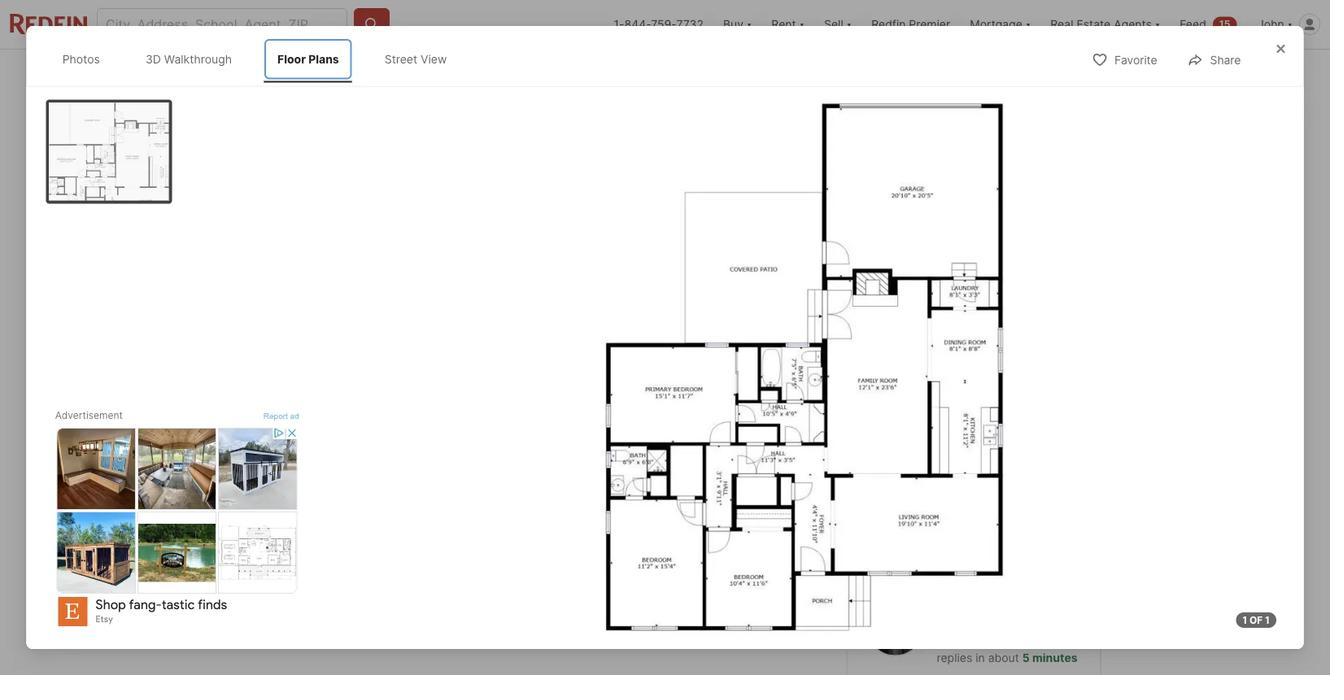 Task type: locate. For each thing, give the bounding box(es) containing it.
$2,225
[[252, 548, 290, 562]]

1 vertical spatial is
[[977, 537, 987, 553]]

floor plans
[[277, 52, 339, 66]]

tab list
[[46, 36, 476, 83], [229, 50, 764, 92]]

1 horizontal spatial view
[[579, 396, 607, 410]]

0 vertical spatial street view
[[385, 52, 447, 66]]

1 vertical spatial 3d walkthrough
[[279, 396, 368, 410]]

st
[[315, 484, 328, 500]]

1 vertical spatial street view
[[543, 396, 607, 410]]

pending
[[987, 473, 1062, 496]]

now
[[990, 537, 1016, 553]]

map entry image
[[713, 452, 821, 561]]

3d
[[146, 52, 161, 66], [279, 396, 294, 410]]

of
[[1250, 614, 1263, 626]]

3d for tab list containing photos
[[146, 52, 161, 66]]

2617
[[229, 484, 260, 500]]

dialog containing photos
[[27, 26, 1304, 649]]

tami carter typically replies in about
[[937, 634, 1048, 665]]

feed left '15'
[[1180, 17, 1207, 31]]

City, Address, School, Agent, ZIP search field
[[97, 8, 347, 41]]

an
[[1018, 517, 1033, 533]]

3d right photos
[[146, 52, 161, 66]]

3d inside "tab"
[[146, 52, 161, 66]]

1
[[1243, 614, 1248, 626], [1265, 614, 1270, 626]]

feed left plans
[[280, 65, 307, 79]]

22,
[[349, 454, 366, 468]]

1 vertical spatial view
[[579, 396, 607, 410]]

property
[[920, 537, 973, 553]]

street view
[[385, 52, 447, 66], [543, 396, 607, 410]]

1 horizontal spatial 1
[[1265, 614, 1270, 626]]

walkthrough for 3d walkthrough "button" on the bottom left of page
[[297, 396, 368, 410]]

1 tab from the left
[[417, 53, 540, 92]]

typically
[[1003, 634, 1048, 648]]

1 horizontal spatial 3d walkthrough
[[279, 396, 368, 410]]

share button
[[1174, 43, 1255, 76]]

3d walkthrough up the ad
[[279, 396, 368, 410]]

walkthrough up the ad
[[297, 396, 368, 410]]

0 horizontal spatial 3d walkthrough
[[146, 52, 232, 66]]

1 right of
[[1265, 614, 1270, 626]]

0 horizontal spatial walkthrough
[[164, 52, 232, 66]]

$265,000 est. $2,225 /mo
[[229, 522, 321, 562]]

dialog
[[27, 26, 1304, 649]]

street view button
[[506, 387, 621, 420]]

1 horizontal spatial street view
[[543, 396, 607, 410]]

0 horizontal spatial street
[[385, 52, 418, 66]]

street view inside 'button'
[[543, 396, 607, 410]]

feed
[[1180, 17, 1207, 31], [280, 65, 307, 79]]

1 vertical spatial feed
[[280, 65, 307, 79]]

street inside tab
[[385, 52, 418, 66]]

is
[[967, 473, 983, 496], [977, 537, 987, 553]]

1 vertical spatial 3d
[[279, 396, 294, 410]]

and
[[867, 537, 890, 553]]

on
[[301, 454, 318, 468]]

2023
[[369, 454, 397, 468]]

1 horizontal spatial street
[[543, 396, 576, 410]]

0 vertical spatial street
[[385, 52, 418, 66]]

2617 blanton st, dallas, tx 75227 image
[[229, 95, 840, 433], [847, 95, 1101, 261], [847, 267, 1101, 433]]

pending on oct 22, 2023
[[244, 454, 397, 468]]

0 horizontal spatial street view
[[385, 52, 447, 66]]

3 tab from the left
[[671, 53, 751, 92]]

0 horizontal spatial 3d
[[146, 52, 161, 66]]

ad region
[[55, 426, 299, 630]]

3d walkthrough inside "tab"
[[146, 52, 232, 66]]

tab
[[417, 53, 540, 92], [540, 53, 671, 92], [671, 53, 751, 92]]

0 vertical spatial 3d
[[146, 52, 161, 66]]

is down accepted
[[977, 537, 987, 553]]

1 horizontal spatial 3d
[[279, 396, 294, 410]]

is right home
[[967, 473, 983, 496]]

759-
[[651, 17, 677, 31]]

$265,000
[[229, 522, 321, 544]]

have questions?
[[867, 568, 986, 586]]

1 vertical spatial street
[[543, 396, 576, 410]]

0 horizontal spatial 1
[[1243, 614, 1248, 626]]

0 horizontal spatial view
[[421, 52, 447, 66]]

walkthrough down city, address, school, agent, zip search field
[[164, 52, 232, 66]]

3d inside "button"
[[279, 396, 294, 410]]

carter
[[966, 634, 1000, 648]]

3d walkthrough button
[[242, 387, 382, 420]]

redfin premier button
[[862, 0, 960, 49]]

sq
[[600, 547, 616, 563]]

redfin premier
[[872, 17, 951, 31]]

walkthrough inside "tab"
[[164, 52, 232, 66]]

1 horizontal spatial feed
[[1180, 17, 1207, 31]]

floor
[[277, 52, 306, 66]]

walkthrough inside "button"
[[297, 396, 368, 410]]

2617 blanton st
[[229, 484, 328, 500]]

view inside tab
[[421, 52, 447, 66]]

0 horizontal spatial feed
[[280, 65, 307, 79]]

ad
[[290, 412, 299, 421]]

feed inside "link"
[[280, 65, 307, 79]]

1 left of
[[1243, 614, 1248, 626]]

home
[[911, 473, 963, 496]]

walkthrough
[[164, 52, 232, 66], [297, 396, 368, 410]]

1-844-759-7732 link
[[614, 17, 704, 31]]

5 minutes
[[1023, 651, 1078, 665]]

1 horizontal spatial walkthrough
[[297, 396, 368, 410]]

0 vertical spatial view
[[421, 52, 447, 66]]

premier
[[909, 17, 951, 31]]

3d up report ad
[[279, 396, 294, 410]]

0 vertical spatial feed
[[1180, 17, 1207, 31]]

3d walkthrough
[[146, 52, 232, 66], [279, 396, 368, 410]]

0 vertical spatial 3d walkthrough
[[146, 52, 232, 66]]

0 vertical spatial walkthrough
[[164, 52, 232, 66]]

street
[[385, 52, 418, 66], [543, 396, 576, 410]]

1-844-759-7732
[[614, 17, 704, 31]]

3d walkthrough down city, address, school, agent, zip search field
[[146, 52, 232, 66]]

view
[[421, 52, 447, 66], [579, 396, 607, 410]]

1 vertical spatial walkthrough
[[297, 396, 368, 410]]

share
[[1211, 53, 1241, 67]]



Task type: describe. For each thing, give the bounding box(es) containing it.
about
[[988, 651, 1019, 665]]

1 1 from the left
[[1243, 614, 1248, 626]]

image image
[[49, 103, 169, 201]]

have
[[867, 568, 903, 586]]

5
[[1023, 651, 1030, 665]]

1-
[[614, 17, 625, 31]]

seller
[[894, 517, 927, 533]]

tami
[[937, 634, 963, 648]]

accepted
[[957, 517, 1014, 533]]

2 1 from the left
[[1265, 614, 1270, 626]]

this home is pending
[[867, 473, 1062, 496]]

favorite
[[1115, 53, 1158, 67]]

1 of 1
[[1243, 614, 1270, 626]]

2 tab from the left
[[540, 53, 671, 92]]

redfin
[[872, 17, 906, 31]]

0 vertical spatial is
[[967, 473, 983, 496]]

replies
[[937, 651, 973, 665]]

2617 blanton st image
[[597, 98, 1015, 636]]

street inside 'button'
[[543, 396, 576, 410]]

offer,
[[1037, 517, 1069, 533]]

this
[[867, 473, 907, 496]]

in
[[976, 651, 985, 665]]

advertisement
[[55, 410, 123, 422]]

this
[[894, 537, 916, 553]]

view inside 'button'
[[579, 396, 607, 410]]

tab list containing photos
[[46, 36, 476, 83]]

street view tab
[[372, 39, 460, 79]]

1,738
[[600, 522, 649, 544]]

dallas redfin agenttami carter image
[[867, 599, 924, 656]]

floor plans tab
[[264, 39, 352, 79]]

est.
[[229, 548, 249, 562]]

the
[[867, 517, 891, 533]]

photos tab
[[49, 39, 113, 79]]

overview
[[345, 65, 398, 79]]

pending link
[[244, 454, 295, 468]]

plans
[[309, 52, 339, 66]]

is inside the seller has accepted an offer, and this property is now
[[977, 537, 987, 553]]

the seller has accepted an offer, and this property is now
[[867, 517, 1069, 553]]

tab list containing feed
[[229, 50, 764, 92]]

pending
[[244, 454, 295, 468]]

report
[[263, 412, 288, 421]]

questions?
[[907, 568, 986, 586]]

3d walkthrough tab
[[133, 39, 245, 79]]

submit search image
[[364, 16, 380, 33]]

feed link
[[248, 63, 307, 82]]

street view inside tab
[[385, 52, 447, 66]]

ft
[[620, 547, 632, 563]]

overview tab
[[326, 53, 417, 92]]

7732
[[677, 17, 704, 31]]

15
[[1220, 18, 1231, 30]]

walkthrough for tab list containing photos
[[164, 52, 232, 66]]

blanton
[[263, 484, 312, 500]]

minutes
[[1033, 651, 1078, 665]]

/mo
[[290, 548, 311, 562]]

favorite button
[[1078, 43, 1171, 76]]

has
[[931, 517, 953, 533]]

report ad button
[[263, 412, 299, 424]]

844-
[[625, 17, 651, 31]]

1,738 sq ft
[[600, 522, 649, 563]]

3d for 3d walkthrough "button" on the bottom left of page
[[279, 396, 294, 410]]

3d walkthrough inside "button"
[[279, 396, 368, 410]]

oct
[[321, 454, 346, 468]]

photos
[[62, 52, 100, 66]]

report ad
[[263, 412, 299, 421]]



Task type: vqa. For each thing, say whether or not it's contained in the screenshot.
15
yes



